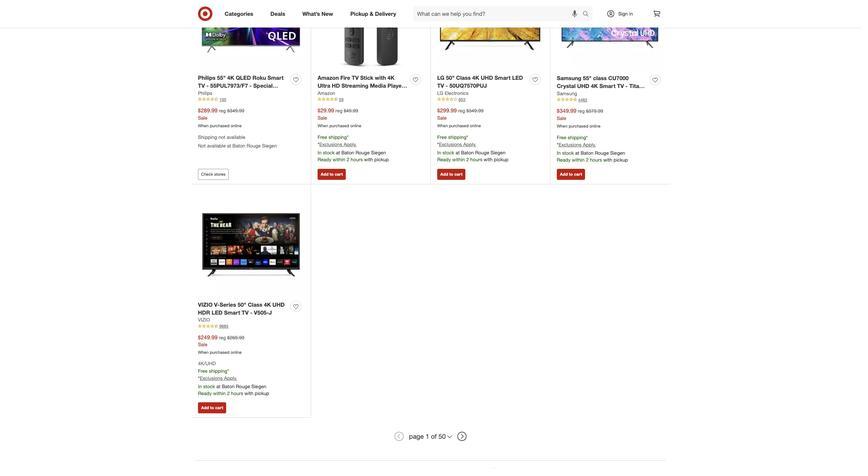 Task type: vqa. For each thing, say whether or not it's contained in the screenshot.
hours for $299.99
yes



Task type: locate. For each thing, give the bounding box(es) containing it.
reg down 100
[[219, 108, 226, 113]]

qled
[[236, 74, 251, 81]]

sale inside $349.99 reg $379.99 sale when purchased online
[[557, 115, 567, 121]]

$349.99 down samsung "link"
[[557, 107, 577, 114]]

vizio
[[198, 301, 213, 308], [198, 317, 210, 323]]

- up the "lg electronics"
[[446, 82, 448, 89]]

$249.99 reg $269.99 sale when purchased online
[[198, 334, 245, 355]]

sale for $349.99
[[557, 115, 567, 121]]

lg left electronics
[[438, 90, 444, 96]]

rouge
[[247, 143, 261, 149], [356, 150, 370, 156], [476, 150, 490, 156], [595, 150, 609, 156], [236, 384, 250, 390]]

free down $299.99 reg $349.99 sale when purchased online
[[438, 134, 447, 140]]

1 horizontal spatial 50"
[[446, 74, 455, 81]]

when up shipping
[[198, 123, 209, 128]]

purchased inside $349.99 reg $379.99 sale when purchased online
[[569, 123, 589, 129]]

class inside vizio v-series 50" class 4k uhd hdr led smart tv - v505-j
[[248, 301, 263, 308]]

exclusions down 4k/uhd
[[200, 375, 223, 381]]

0 horizontal spatial 50"
[[238, 301, 247, 308]]

2 philips from the top
[[198, 90, 212, 96]]

exclusions apply. link down "$29.99 reg $49.99 sale when purchased online"
[[320, 142, 357, 147]]

2 inside "4k/uhd free shipping * * exclusions apply. in stock at  baton rouge siegen ready within 2 hours with pickup"
[[227, 391, 230, 396]]

free shipping * * exclusions apply. in stock at  baton rouge siegen ready within 2 hours with pickup down $299.99 reg $349.99 sale when purchased online
[[438, 134, 509, 162]]

hdr
[[198, 309, 210, 316]]

philips up $289.99
[[198, 90, 212, 96]]

when inside $289.99 reg $349.99 sale when purchased online
[[198, 123, 209, 128]]

0 vertical spatial available
[[227, 134, 246, 140]]

4k up the 55pul7973/f7
[[227, 74, 234, 81]]

1 amazon from the top
[[318, 74, 339, 81]]

$349.99 down 853 "link"
[[467, 108, 484, 113]]

led inside the lg 50" class 4k uhd smart led tv - 50uq7570puj
[[513, 74, 524, 81]]

1 vertical spatial uhd
[[578, 83, 590, 89]]

samsung inside samsung 55" class cu7000 crystal uhd 4k smart tv - titan gray (un55cu7000)
[[557, 75, 582, 82]]

1 vertical spatial vizio
[[198, 317, 210, 323]]

0 vertical spatial 50"
[[446, 74, 455, 81]]

$29.99
[[318, 107, 334, 114]]

uhd inside the lg 50" class 4k uhd smart led tv - 50uq7570puj
[[481, 74, 494, 81]]

sale
[[198, 115, 208, 121], [318, 115, 327, 121], [438, 115, 447, 121], [557, 115, 567, 121], [198, 342, 208, 348]]

reg inside $289.99 reg $349.99 sale when purchased online
[[219, 108, 226, 113]]

0 vertical spatial samsung
[[557, 75, 582, 82]]

cart for $349.99
[[575, 172, 583, 177]]

with for $29.99
[[364, 157, 373, 162]]

amazon for amazon fire tv stick with 4k ultra hd streaming media player and alexa voice remote (2023)
[[318, 74, 339, 81]]

available
[[227, 134, 246, 140], [207, 143, 226, 149]]

in
[[318, 150, 322, 156], [438, 150, 442, 156], [557, 150, 561, 156], [198, 384, 202, 390]]

free down "$29.99 reg $49.99 sale when purchased online"
[[318, 134, 327, 140]]

to for $29.99
[[330, 172, 334, 177]]

1 horizontal spatial free shipping * * exclusions apply. in stock at  baton rouge siegen ready within 2 hours with pickup
[[438, 134, 509, 162]]

exclusions down $349.99 reg $379.99 sale when purchased online
[[559, 142, 582, 148]]

online inside $349.99 reg $379.99 sale when purchased online
[[590, 123, 601, 129]]

online down "$269.99"
[[231, 350, 242, 355]]

free for $29.99
[[318, 134, 327, 140]]

class up v505-
[[248, 301, 263, 308]]

samsung link
[[557, 90, 578, 97]]

smart up special
[[268, 74, 284, 81]]

55" up the 55pul7973/f7
[[217, 74, 226, 81]]

pickup for $349.99
[[614, 157, 629, 163]]

online down 853 "link"
[[470, 123, 481, 128]]

vizio inside vizio v-series 50" class 4k uhd hdr led smart tv - v505-j
[[198, 301, 213, 308]]

reg for $349.99
[[578, 108, 585, 114]]

purchased
[[210, 123, 230, 128], [330, 123, 349, 128], [450, 123, 469, 128], [569, 123, 589, 129], [210, 350, 230, 355]]

sale down $249.99
[[198, 342, 208, 348]]

pickup
[[375, 157, 389, 162], [494, 157, 509, 162], [614, 157, 629, 163], [255, 391, 269, 396]]

when down "gray"
[[557, 123, 568, 129]]

new
[[322, 10, 333, 17]]

cart for $299.99
[[455, 172, 463, 177]]

50" right series
[[238, 301, 247, 308]]

4k up j
[[264, 301, 271, 308]]

rouge for $349.99
[[595, 150, 609, 156]]

exclusions apply. link down $299.99 reg $349.99 sale when purchased online
[[439, 142, 477, 147]]

2 amazon from the top
[[318, 90, 336, 96]]

lg inside lg electronics link
[[438, 90, 444, 96]]

50
[[439, 433, 446, 440]]

uhd
[[481, 74, 494, 81], [578, 83, 590, 89], [273, 301, 285, 308]]

reg down 853
[[459, 108, 466, 113]]

purchased inside "$29.99 reg $49.99 sale when purchased online"
[[330, 123, 349, 128]]

1 lg from the top
[[438, 74, 445, 81]]

smart inside philips 55" 4k qled roku smart tv - 55pul7973/f7 - special purchase
[[268, 74, 284, 81]]

4482 link
[[557, 97, 664, 103]]

siegen
[[262, 143, 277, 149], [371, 150, 386, 156], [491, 150, 506, 156], [611, 150, 626, 156], [252, 384, 267, 390]]

free shipping * * exclusions apply. in stock at  baton rouge siegen ready within 2 hours with pickup down $349.99 reg $379.99 sale when purchased online
[[557, 135, 629, 163]]

smart down series
[[224, 309, 240, 316]]

when down $29.99
[[318, 123, 329, 128]]

2 horizontal spatial free shipping * * exclusions apply. in stock at  baton rouge siegen ready within 2 hours with pickup
[[557, 135, 629, 163]]

amazon for amazon
[[318, 90, 336, 96]]

shipping for $349.99
[[568, 135, 587, 141]]

1 vizio from the top
[[198, 301, 213, 308]]

sale down "gray"
[[557, 115, 567, 121]]

1 vertical spatial 50"
[[238, 301, 247, 308]]

4k inside samsung 55" class cu7000 crystal uhd 4k smart tv - titan gray (un55cu7000)
[[592, 83, 599, 89]]

add to cart button
[[318, 169, 346, 180], [438, 169, 466, 180], [557, 169, 586, 180], [198, 402, 227, 413]]

shipping down $299.99 reg $349.99 sale when purchased online
[[449, 134, 467, 140]]

online inside $289.99 reg $349.99 sale when purchased online
[[231, 123, 242, 128]]

amazon down ultra
[[318, 90, 336, 96]]

exclusions apply. link for $349.99
[[559, 142, 596, 148]]

1 vertical spatial class
[[248, 301, 263, 308]]

2 horizontal spatial uhd
[[578, 83, 590, 89]]

add to cart for $299.99
[[441, 172, 463, 177]]

hours
[[351, 157, 363, 162], [471, 157, 483, 162], [590, 157, 603, 163], [231, 391, 243, 396]]

add to cart for $349.99
[[561, 172, 583, 177]]

shipping not available not available at baton rouge siegen
[[198, 134, 277, 149]]

reg inside $299.99 reg $349.99 sale when purchased online
[[459, 108, 466, 113]]

exclusions
[[320, 142, 343, 147], [439, 142, 462, 147], [559, 142, 582, 148], [200, 375, 223, 381]]

2 samsung from the top
[[557, 90, 578, 96]]

100 link
[[198, 97, 304, 103]]

philips up "philips" link
[[198, 74, 216, 81]]

amazon up ultra
[[318, 74, 339, 81]]

samsung 55" class cu7000 crystal uhd 4k smart tv - titan gray (un55cu7000) image
[[557, 0, 664, 70], [557, 0, 664, 70]]

purchased down $379.99
[[569, 123, 589, 129]]

available down not
[[207, 143, 226, 149]]

samsung down crystal
[[557, 90, 578, 96]]

samsung up crystal
[[557, 75, 582, 82]]

50" up the "lg electronics"
[[446, 74, 455, 81]]

amazon inside amazon fire tv stick with 4k ultra hd streaming media player and alexa voice remote (2023)
[[318, 74, 339, 81]]

sale down $29.99
[[318, 115, 327, 121]]

shipping down "$29.99 reg $49.99 sale when purchased online"
[[329, 134, 347, 140]]

1 vertical spatial led
[[212, 309, 223, 316]]

siegen inside shipping not available not available at baton rouge siegen
[[262, 143, 277, 149]]

1 horizontal spatial led
[[513, 74, 524, 81]]

4k inside amazon fire tv stick with 4k ultra hd streaming media player and alexa voice remote (2023)
[[388, 74, 395, 81]]

1 vertical spatial available
[[207, 143, 226, 149]]

lg inside the lg 50" class 4k uhd smart led tv - 50uq7570puj
[[438, 74, 445, 81]]

tv up streaming
[[352, 74, 359, 81]]

reg down 59
[[336, 108, 343, 113]]

online down $49.99
[[351, 123, 362, 128]]

online for $349.99
[[590, 123, 601, 129]]

within
[[333, 157, 346, 162], [453, 157, 465, 162], [572, 157, 585, 163], [213, 391, 226, 396]]

$349.99 down 100 link
[[227, 108, 245, 113]]

2 lg from the top
[[438, 90, 444, 96]]

$349.99 for philips 55" 4k qled roku smart tv - 55pul7973/f7 - special purchase
[[227, 108, 245, 113]]

reg inside $249.99 reg $269.99 sale when purchased online
[[219, 335, 226, 340]]

exclusions for $299.99
[[439, 142, 462, 147]]

shipping down $349.99 reg $379.99 sale when purchased online
[[568, 135, 587, 141]]

reg inside "$29.99 reg $49.99 sale when purchased online"
[[336, 108, 343, 113]]

- up "philips" link
[[207, 82, 209, 89]]

vizio down hdr
[[198, 317, 210, 323]]

online up shipping not available not available at baton rouge siegen
[[231, 123, 242, 128]]

853
[[459, 97, 466, 102]]

reg inside $349.99 reg $379.99 sale when purchased online
[[578, 108, 585, 114]]

with for $349.99
[[604, 157, 613, 163]]

- left v505-
[[250, 309, 253, 316]]

when inside $249.99 reg $269.99 sale when purchased online
[[198, 350, 209, 355]]

55" for philips
[[217, 74, 226, 81]]

sale down $299.99 in the top of the page
[[438, 115, 447, 121]]

exclusions apply. link down $349.99 reg $379.99 sale when purchased online
[[559, 142, 596, 148]]

with
[[375, 74, 386, 81], [364, 157, 373, 162], [484, 157, 493, 162], [604, 157, 613, 163], [245, 391, 254, 396]]

sale inside "$29.99 reg $49.99 sale when purchased online"
[[318, 115, 327, 121]]

deals
[[271, 10, 286, 17]]

what's
[[303, 10, 320, 17]]

baton for $29.99
[[342, 150, 355, 156]]

samsung for samsung 55" class cu7000 crystal uhd 4k smart tv - titan gray (un55cu7000)
[[557, 75, 582, 82]]

stores
[[214, 172, 226, 177]]

4k up (un55cu7000)
[[592, 83, 599, 89]]

55" inside samsung 55" class cu7000 crystal uhd 4k smart tv - titan gray (un55cu7000)
[[583, 75, 592, 82]]

purchased up 4k/uhd
[[210, 350, 230, 355]]

when inside $349.99 reg $379.99 sale when purchased online
[[557, 123, 568, 129]]

2 horizontal spatial $349.99
[[557, 107, 577, 114]]

tv inside samsung 55" class cu7000 crystal uhd 4k smart tv - titan gray (un55cu7000)
[[618, 83, 625, 89]]

2 vizio from the top
[[198, 317, 210, 323]]

when inside "$29.99 reg $49.99 sale when purchased online"
[[318, 123, 329, 128]]

purchased down $49.99
[[330, 123, 349, 128]]

0 vertical spatial lg
[[438, 74, 445, 81]]

vizio up hdr
[[198, 301, 213, 308]]

50" inside the lg 50" class 4k uhd smart led tv - 50uq7570puj
[[446, 74, 455, 81]]

0 vertical spatial vizio
[[198, 301, 213, 308]]

add to cart button for $299.99
[[438, 169, 466, 180]]

- inside vizio v-series 50" class 4k uhd hdr led smart tv - v505-j
[[250, 309, 253, 316]]

in inside "4k/uhd free shipping * * exclusions apply. in stock at  baton rouge siegen ready within 2 hours with pickup"
[[198, 384, 202, 390]]

0 vertical spatial led
[[513, 74, 524, 81]]

samsung for samsung
[[557, 90, 578, 96]]

purchased down $299.99 in the top of the page
[[450, 123, 469, 128]]

to for $299.99
[[450, 172, 454, 177]]

when down $299.99 in the top of the page
[[438, 123, 448, 128]]

free shipping * * exclusions apply. in stock at  baton rouge siegen ready within 2 hours with pickup down "$29.99 reg $49.99 sale when purchased online"
[[318, 134, 389, 162]]

&
[[370, 10, 374, 17]]

lg up the "lg electronics"
[[438, 74, 445, 81]]

exclusions inside "4k/uhd free shipping * * exclusions apply. in stock at  baton rouge siegen ready within 2 hours with pickup"
[[200, 375, 223, 381]]

purchased for $289.99
[[210, 123, 230, 128]]

1 vertical spatial lg
[[438, 90, 444, 96]]

1 horizontal spatial $349.99
[[467, 108, 484, 113]]

reg
[[219, 108, 226, 113], [336, 108, 343, 113], [459, 108, 466, 113], [578, 108, 585, 114], [219, 335, 226, 340]]

$349.99 for lg 50" class 4k uhd smart led tv - 50uq7570puj
[[467, 108, 484, 113]]

tv up the "lg electronics"
[[438, 82, 445, 89]]

1 philips from the top
[[198, 74, 216, 81]]

free down 4k/uhd
[[198, 368, 208, 374]]

to
[[330, 172, 334, 177], [450, 172, 454, 177], [569, 172, 573, 177], [210, 405, 214, 410]]

add to cart
[[321, 172, 343, 177], [441, 172, 463, 177], [561, 172, 583, 177], [201, 405, 223, 410]]

add to cart button for $349.99
[[557, 169, 586, 180]]

0 horizontal spatial led
[[212, 309, 223, 316]]

to for $349.99
[[569, 172, 573, 177]]

free shipping * * exclusions apply. in stock at  baton rouge siegen ready within 2 hours with pickup
[[318, 134, 389, 162], [438, 134, 509, 162], [557, 135, 629, 163]]

online down $379.99
[[590, 123, 601, 129]]

9685
[[220, 324, 229, 329]]

1 vertical spatial samsung
[[557, 90, 578, 96]]

reg down 9685 on the left bottom
[[219, 335, 226, 340]]

led
[[513, 74, 524, 81], [212, 309, 223, 316]]

lg electronics
[[438, 90, 469, 96]]

purchase
[[198, 90, 223, 97]]

available right not
[[227, 134, 246, 140]]

vizio v-series 50" class 4k uhd hdr led smart tv - v505-j image
[[198, 191, 304, 297], [198, 191, 304, 297]]

0 vertical spatial class
[[457, 74, 471, 81]]

uhd inside vizio v-series 50" class 4k uhd hdr led smart tv - v505-j
[[273, 301, 285, 308]]

online inside $249.99 reg $269.99 sale when purchased online
[[231, 350, 242, 355]]

smart
[[268, 74, 284, 81], [495, 74, 511, 81], [600, 83, 616, 89], [224, 309, 240, 316]]

online inside "$29.99 reg $49.99 sale when purchased online"
[[351, 123, 362, 128]]

add
[[321, 172, 329, 177], [441, 172, 449, 177], [561, 172, 568, 177], [201, 405, 209, 410]]

what's new
[[303, 10, 333, 17]]

philips for philips
[[198, 90, 212, 96]]

1 samsung from the top
[[557, 75, 582, 82]]

sale inside $289.99 reg $349.99 sale when purchased online
[[198, 115, 208, 121]]

pickup & delivery link
[[345, 6, 405, 21]]

exclusions down $299.99 reg $349.99 sale when purchased online
[[439, 142, 462, 147]]

rouge inside "4k/uhd free shipping * * exclusions apply. in stock at  baton rouge siegen ready within 2 hours with pickup"
[[236, 384, 250, 390]]

online for $289.99
[[231, 123, 242, 128]]

apply. for $349.99
[[583, 142, 596, 148]]

purchased up not
[[210, 123, 230, 128]]

when for $29.99
[[318, 123, 329, 128]]

philips inside philips 55" 4k qled roku smart tv - 55pul7973/f7 - special purchase
[[198, 74, 216, 81]]

purchased inside $289.99 reg $349.99 sale when purchased online
[[210, 123, 230, 128]]

philips 55" 4k qled roku smart tv - 55pul7973/f7 - special purchase image
[[198, 0, 304, 70], [198, 0, 304, 70]]

vizio for vizio
[[198, 317, 210, 323]]

0 horizontal spatial free shipping * * exclusions apply. in stock at  baton rouge siegen ready within 2 hours with pickup
[[318, 134, 389, 162]]

vizio link
[[198, 317, 210, 324]]

exclusions apply. link for $29.99
[[320, 142, 357, 147]]

0 horizontal spatial class
[[248, 301, 263, 308]]

apply.
[[344, 142, 357, 147], [464, 142, 477, 147], [583, 142, 596, 148], [224, 375, 237, 381]]

1
[[426, 433, 430, 440]]

sale inside $249.99 reg $269.99 sale when purchased online
[[198, 342, 208, 348]]

1 vertical spatial philips
[[198, 90, 212, 96]]

stock for $349.99
[[563, 150, 574, 156]]

roku
[[253, 74, 266, 81]]

0 vertical spatial uhd
[[481, 74, 494, 81]]

tv down cu7000
[[618, 83, 625, 89]]

pickup for $29.99
[[375, 157, 389, 162]]

when up 4k/uhd
[[198, 350, 209, 355]]

4k inside vizio v-series 50" class 4k uhd hdr led smart tv - v505-j
[[264, 301, 271, 308]]

free down $349.99 reg $379.99 sale when purchased online
[[557, 135, 567, 141]]

when for $249.99
[[198, 350, 209, 355]]

in
[[630, 11, 634, 17]]

0 vertical spatial amazon
[[318, 74, 339, 81]]

within for $299.99
[[453, 157, 465, 162]]

4k inside philips 55" 4k qled roku smart tv - 55pul7973/f7 - special purchase
[[227, 74, 234, 81]]

- left titan
[[626, 83, 628, 89]]

cart for $249.99
[[215, 405, 223, 410]]

2 for $299.99
[[467, 157, 469, 162]]

reg down '4482'
[[578, 108, 585, 114]]

55pul7973/f7
[[210, 82, 248, 89]]

smart down class
[[600, 83, 616, 89]]

apply. for $299.99
[[464, 142, 477, 147]]

4k up 50uq7570puj
[[473, 74, 480, 81]]

0 vertical spatial philips
[[198, 74, 216, 81]]

4k up player
[[388, 74, 395, 81]]

when inside $299.99 reg $349.99 sale when purchased online
[[438, 123, 448, 128]]

1 horizontal spatial uhd
[[481, 74, 494, 81]]

not
[[219, 134, 226, 140]]

reg for $29.99
[[336, 108, 343, 113]]

smart up 853 "link"
[[495, 74, 511, 81]]

amazon fire tv stick with 4k ultra hd streaming media player and alexa voice remote (2023) link
[[318, 74, 408, 97]]

0 horizontal spatial uhd
[[273, 301, 285, 308]]

0 horizontal spatial $349.99
[[227, 108, 245, 113]]

1 horizontal spatial available
[[227, 134, 246, 140]]

sale inside $299.99 reg $349.99 sale when purchased online
[[438, 115, 447, 121]]

purchased for $249.99
[[210, 350, 230, 355]]

50"
[[446, 74, 455, 81], [238, 301, 247, 308]]

apply. inside "4k/uhd free shipping * * exclusions apply. in stock at  baton rouge siegen ready within 2 hours with pickup"
[[224, 375, 237, 381]]

at for $299.99
[[456, 150, 460, 156]]

$289.99
[[198, 107, 218, 114]]

55" inside philips 55" 4k qled roku smart tv - 55pul7973/f7 - special purchase
[[217, 74, 226, 81]]

baton inside "4k/uhd free shipping * * exclusions apply. in stock at  baton rouge siegen ready within 2 hours with pickup"
[[222, 384, 235, 390]]

sale for $289.99
[[198, 115, 208, 121]]

baton inside shipping not available not available at baton rouge siegen
[[233, 143, 246, 149]]

tv up "9685" 'link'
[[242, 309, 249, 316]]

online inside $299.99 reg $349.99 sale when purchased online
[[470, 123, 481, 128]]

$349.99 inside $289.99 reg $349.99 sale when purchased online
[[227, 108, 245, 113]]

exclusions for $29.99
[[320, 142, 343, 147]]

2 vertical spatial uhd
[[273, 301, 285, 308]]

baton
[[233, 143, 246, 149], [342, 150, 355, 156], [461, 150, 474, 156], [581, 150, 594, 156], [222, 384, 235, 390]]

amazon fire tv stick with 4k ultra hd streaming media player and alexa voice remote (2023) image
[[318, 0, 424, 70], [318, 0, 424, 70]]

4k/uhd free shipping * * exclusions apply. in stock at  baton rouge siegen ready within 2 hours with pickup
[[198, 361, 269, 396]]

hours for $299.99
[[471, 157, 483, 162]]

1 vertical spatial amazon
[[318, 90, 336, 96]]

philips
[[198, 74, 216, 81], [198, 90, 212, 96]]

purchased inside $249.99 reg $269.99 sale when purchased online
[[210, 350, 230, 355]]

page 1 of 50 button
[[406, 429, 456, 444]]

55"
[[217, 74, 226, 81], [583, 75, 592, 82]]

lg
[[438, 74, 445, 81], [438, 90, 444, 96]]

shipping for $29.99
[[329, 134, 347, 140]]

1 horizontal spatial 55"
[[583, 75, 592, 82]]

deals link
[[265, 6, 294, 21]]

55" left class
[[583, 75, 592, 82]]

add to cart button for $29.99
[[318, 169, 346, 180]]

stock for $29.99
[[323, 150, 335, 156]]

1 horizontal spatial class
[[457, 74, 471, 81]]

in for $349.99
[[557, 150, 561, 156]]

what's new link
[[297, 6, 342, 21]]

-
[[207, 82, 209, 89], [250, 82, 252, 89], [446, 82, 448, 89], [626, 83, 628, 89], [250, 309, 253, 316]]

sign
[[619, 11, 628, 17]]

*
[[347, 134, 349, 140], [467, 134, 469, 140], [587, 135, 588, 141], [318, 142, 320, 147], [438, 142, 439, 147], [557, 142, 559, 148], [227, 368, 229, 374], [198, 375, 200, 381]]

shipping down 4k/uhd
[[209, 368, 227, 374]]

rouge for $299.99
[[476, 150, 490, 156]]

lg 50" class 4k uhd smart led tv - 50uq7570puj
[[438, 74, 524, 89]]

0 horizontal spatial 55"
[[217, 74, 226, 81]]

shipping
[[198, 134, 217, 140]]

within for $29.99
[[333, 157, 346, 162]]

$349.99 inside $299.99 reg $349.99 sale when purchased online
[[467, 108, 484, 113]]

lg 50" class 4k uhd smart led tv - 50uq7570puj image
[[438, 0, 544, 70], [438, 0, 544, 70]]

shipping
[[329, 134, 347, 140], [449, 134, 467, 140], [568, 135, 587, 141], [209, 368, 227, 374]]

cart
[[335, 172, 343, 177], [455, 172, 463, 177], [575, 172, 583, 177], [215, 405, 223, 410]]

class up 50uq7570puj
[[457, 74, 471, 81]]

add for $29.99
[[321, 172, 329, 177]]

exclusions down "$29.99 reg $49.99 sale when purchased online"
[[320, 142, 343, 147]]

shipping inside "4k/uhd free shipping * * exclusions apply. in stock at  baton rouge siegen ready within 2 hours with pickup"
[[209, 368, 227, 374]]

sale down $289.99
[[198, 115, 208, 121]]

hd
[[332, 82, 340, 89]]

tv up "philips" link
[[198, 82, 205, 89]]

stock inside "4k/uhd free shipping * * exclusions apply. in stock at  baton rouge siegen ready within 2 hours with pickup"
[[203, 384, 215, 390]]

purchased inside $299.99 reg $349.99 sale when purchased online
[[450, 123, 469, 128]]



Task type: describe. For each thing, give the bounding box(es) containing it.
when for $289.99
[[198, 123, 209, 128]]

$49.99
[[344, 108, 359, 113]]

9685 link
[[198, 324, 304, 330]]

ultra
[[318, 82, 331, 89]]

baton for $349.99
[[581, 150, 594, 156]]

2 for $349.99
[[586, 157, 589, 163]]

$349.99 reg $379.99 sale when purchased online
[[557, 107, 604, 129]]

with inside "4k/uhd free shipping * * exclusions apply. in stock at  baton rouge siegen ready within 2 hours with pickup"
[[245, 391, 254, 396]]

series
[[220, 301, 236, 308]]

sale for $29.99
[[318, 115, 327, 121]]

853 link
[[438, 97, 544, 103]]

online for $299.99
[[470, 123, 481, 128]]

smart inside samsung 55" class cu7000 crystal uhd 4k smart tv - titan gray (un55cu7000)
[[600, 83, 616, 89]]

siegen for $29.99
[[371, 150, 386, 156]]

sign in link
[[601, 6, 644, 21]]

categories
[[225, 10, 253, 17]]

lg electronics link
[[438, 90, 469, 97]]

stock for $299.99
[[443, 150, 455, 156]]

with for $299.99
[[484, 157, 493, 162]]

2 for $29.99
[[347, 157, 350, 162]]

- down qled
[[250, 82, 252, 89]]

shipping for $299.99
[[449, 134, 467, 140]]

siegen for $299.99
[[491, 150, 506, 156]]

free inside "4k/uhd free shipping * * exclusions apply. in stock at  baton rouge siegen ready within 2 hours with pickup"
[[198, 368, 208, 374]]

add to cart button for $249.99
[[198, 402, 227, 413]]

at for $29.99
[[336, 150, 340, 156]]

free shipping * * exclusions apply. in stock at  baton rouge siegen ready within 2 hours with pickup for $349.99
[[557, 135, 629, 163]]

cu7000
[[609, 75, 629, 82]]

to for $249.99
[[210, 405, 214, 410]]

baton for $299.99
[[461, 150, 474, 156]]

within for $349.99
[[572, 157, 585, 163]]

gray
[[557, 90, 570, 97]]

uhd inside samsung 55" class cu7000 crystal uhd 4k smart tv - titan gray (un55cu7000)
[[578, 83, 590, 89]]

(2023)
[[383, 90, 398, 97]]

voice
[[345, 90, 359, 97]]

cart for $29.99
[[335, 172, 343, 177]]

free shipping * * exclusions apply. in stock at  baton rouge siegen ready within 2 hours with pickup for $29.99
[[318, 134, 389, 162]]

exclusions apply. link down 4k/uhd
[[200, 375, 237, 381]]

electronics
[[445, 90, 469, 96]]

59 link
[[318, 97, 424, 103]]

tv inside philips 55" 4k qled roku smart tv - 55pul7973/f7 - special purchase
[[198, 82, 205, 89]]

online for $29.99
[[351, 123, 362, 128]]

$379.99
[[587, 108, 604, 114]]

$299.99 reg $349.99 sale when purchased online
[[438, 107, 484, 128]]

add for $349.99
[[561, 172, 568, 177]]

0 horizontal spatial available
[[207, 143, 226, 149]]

of
[[431, 433, 437, 440]]

$269.99
[[227, 335, 245, 340]]

streaming
[[342, 82, 369, 89]]

free for $349.99
[[557, 135, 567, 141]]

tv inside amazon fire tv stick with 4k ultra hd streaming media player and alexa voice remote (2023)
[[352, 74, 359, 81]]

purchased for $29.99
[[330, 123, 349, 128]]

delivery
[[375, 10, 397, 17]]

media
[[370, 82, 386, 89]]

hours inside "4k/uhd free shipping * * exclusions apply. in stock at  baton rouge siegen ready within 2 hours with pickup"
[[231, 391, 243, 396]]

$299.99
[[438, 107, 457, 114]]

at inside shipping not available not available at baton rouge siegen
[[227, 143, 231, 149]]

apply. for $29.99
[[344, 142, 357, 147]]

rouge inside shipping not available not available at baton rouge siegen
[[247, 143, 261, 149]]

free for $299.99
[[438, 134, 447, 140]]

sign in
[[619, 11, 634, 17]]

titan
[[630, 83, 643, 89]]

vizio v-series 50" class 4k uhd hdr led smart tv - v505-j link
[[198, 301, 288, 317]]

philips 55" 4k qled roku smart tv - 55pul7973/f7 - special purchase
[[198, 74, 284, 97]]

class inside the lg 50" class 4k uhd smart led tv - 50uq7570puj
[[457, 74, 471, 81]]

- inside the lg 50" class 4k uhd smart led tv - 50uq7570puj
[[446, 82, 448, 89]]

- inside samsung 55" class cu7000 crystal uhd 4k smart tv - titan gray (un55cu7000)
[[626, 83, 628, 89]]

pickup for $299.99
[[494, 157, 509, 162]]

vizio for vizio v-series 50" class 4k uhd hdr led smart tv - v505-j
[[198, 301, 213, 308]]

purchased for $299.99
[[450, 123, 469, 128]]

add to cart for $29.99
[[321, 172, 343, 177]]

pickup
[[351, 10, 369, 17]]

siegen for $349.99
[[611, 150, 626, 156]]

exclusions for $349.99
[[559, 142, 582, 148]]

4k/uhd
[[198, 361, 216, 367]]

alexa
[[329, 90, 344, 97]]

categories link
[[219, 6, 262, 21]]

stick
[[361, 74, 374, 81]]

$349.99 inside $349.99 reg $379.99 sale when purchased online
[[557, 107, 577, 114]]

lg for lg electronics
[[438, 90, 444, 96]]

online for $249.99
[[231, 350, 242, 355]]

$289.99 reg $349.99 sale when purchased online
[[198, 107, 245, 128]]

not
[[198, 143, 206, 149]]

59
[[339, 97, 344, 102]]

philips for philips 55" 4k qled roku smart tv - 55pul7973/f7 - special purchase
[[198, 74, 216, 81]]

exclusions apply. link for $299.99
[[439, 142, 477, 147]]

crystal
[[557, 83, 576, 89]]

smart inside the lg 50" class 4k uhd smart led tv - 50uq7570puj
[[495, 74, 511, 81]]

ready for $29.99
[[318, 157, 332, 162]]

special
[[253, 82, 273, 89]]

rouge for $29.99
[[356, 150, 370, 156]]

search button
[[580, 6, 596, 23]]

player
[[388, 82, 404, 89]]

when for $299.99
[[438, 123, 448, 128]]

j
[[269, 309, 272, 316]]

remote
[[361, 90, 381, 97]]

sale for $299.99
[[438, 115, 447, 121]]

check stores button
[[198, 169, 229, 180]]

tv inside the lg 50" class 4k uhd smart led tv - 50uq7570puj
[[438, 82, 445, 89]]

class
[[594, 75, 607, 82]]

$29.99 reg $49.99 sale when purchased online
[[318, 107, 362, 128]]

100
[[220, 97, 226, 102]]

v505-
[[254, 309, 269, 316]]

smart inside vizio v-series 50" class 4k uhd hdr led smart tv - v505-j
[[224, 309, 240, 316]]

lg for lg 50" class 4k uhd smart led tv - 50uq7570puj
[[438, 74, 445, 81]]

page
[[409, 433, 424, 440]]

ready for $349.99
[[557, 157, 571, 163]]

fire
[[341, 74, 351, 81]]

siegen inside "4k/uhd free shipping * * exclusions apply. in stock at  baton rouge siegen ready within 2 hours with pickup"
[[252, 384, 267, 390]]

(un55cu7000)
[[571, 90, 609, 97]]

tv inside vizio v-series 50" class 4k uhd hdr led smart tv - v505-j
[[242, 309, 249, 316]]

amazon link
[[318, 90, 336, 97]]

55" for samsung
[[583, 75, 592, 82]]

4k inside the lg 50" class 4k uhd smart led tv - 50uq7570puj
[[473, 74, 480, 81]]

v-
[[214, 301, 220, 308]]

led inside vizio v-series 50" class 4k uhd hdr led smart tv - v505-j
[[212, 309, 223, 316]]

with inside amazon fire tv stick with 4k ultra hd streaming media player and alexa voice remote (2023)
[[375, 74, 386, 81]]

add to cart for $249.99
[[201, 405, 223, 410]]

pickup inside "4k/uhd free shipping * * exclusions apply. in stock at  baton rouge siegen ready within 2 hours with pickup"
[[255, 391, 269, 396]]

ready inside "4k/uhd free shipping * * exclusions apply. in stock at  baton rouge siegen ready within 2 hours with pickup"
[[198, 391, 212, 396]]

reg for $289.99
[[219, 108, 226, 113]]

50uq7570puj
[[450, 82, 487, 89]]

and
[[318, 90, 328, 97]]

at for $349.99
[[576, 150, 580, 156]]

ready for $299.99
[[438, 157, 451, 162]]

vizio v-series 50" class 4k uhd hdr led smart tv - v505-j
[[198, 301, 285, 316]]

reg for $249.99
[[219, 335, 226, 340]]

check stores
[[201, 172, 226, 177]]

page 1 of 50
[[409, 433, 446, 440]]

hours for $29.99
[[351, 157, 363, 162]]

purchased for $349.99
[[569, 123, 589, 129]]

lg 50" class 4k uhd smart led tv - 50uq7570puj link
[[438, 74, 527, 90]]

philips link
[[198, 90, 212, 97]]

search
[[580, 11, 596, 18]]

sale for $249.99
[[198, 342, 208, 348]]

amazon fire tv stick with 4k ultra hd streaming media player and alexa voice remote (2023)
[[318, 74, 404, 97]]

samsung 55" class cu7000 crystal uhd 4k smart tv - titan gray (un55cu7000)
[[557, 75, 643, 97]]

at inside "4k/uhd free shipping * * exclusions apply. in stock at  baton rouge siegen ready within 2 hours with pickup"
[[217, 384, 221, 390]]

within inside "4k/uhd free shipping * * exclusions apply. in stock at  baton rouge siegen ready within 2 hours with pickup"
[[213, 391, 226, 396]]

in for $299.99
[[438, 150, 442, 156]]

philips 55" 4k qled roku smart tv - 55pul7973/f7 - special purchase link
[[198, 74, 288, 97]]

pickup & delivery
[[351, 10, 397, 17]]

add for $299.99
[[441, 172, 449, 177]]

reg for $299.99
[[459, 108, 466, 113]]

hours for $349.99
[[590, 157, 603, 163]]

What can we help you find? suggestions appear below search field
[[413, 6, 585, 21]]

check
[[201, 172, 213, 177]]

$249.99
[[198, 334, 218, 341]]

50" inside vizio v-series 50" class 4k uhd hdr led smart tv - v505-j
[[238, 301, 247, 308]]

samsung 55" class cu7000 crystal uhd 4k smart tv - titan gray (un55cu7000) link
[[557, 74, 648, 97]]

in for $29.99
[[318, 150, 322, 156]]

when for $349.99
[[557, 123, 568, 129]]

free shipping * * exclusions apply. in stock at  baton rouge siegen ready within 2 hours with pickup for $299.99
[[438, 134, 509, 162]]



